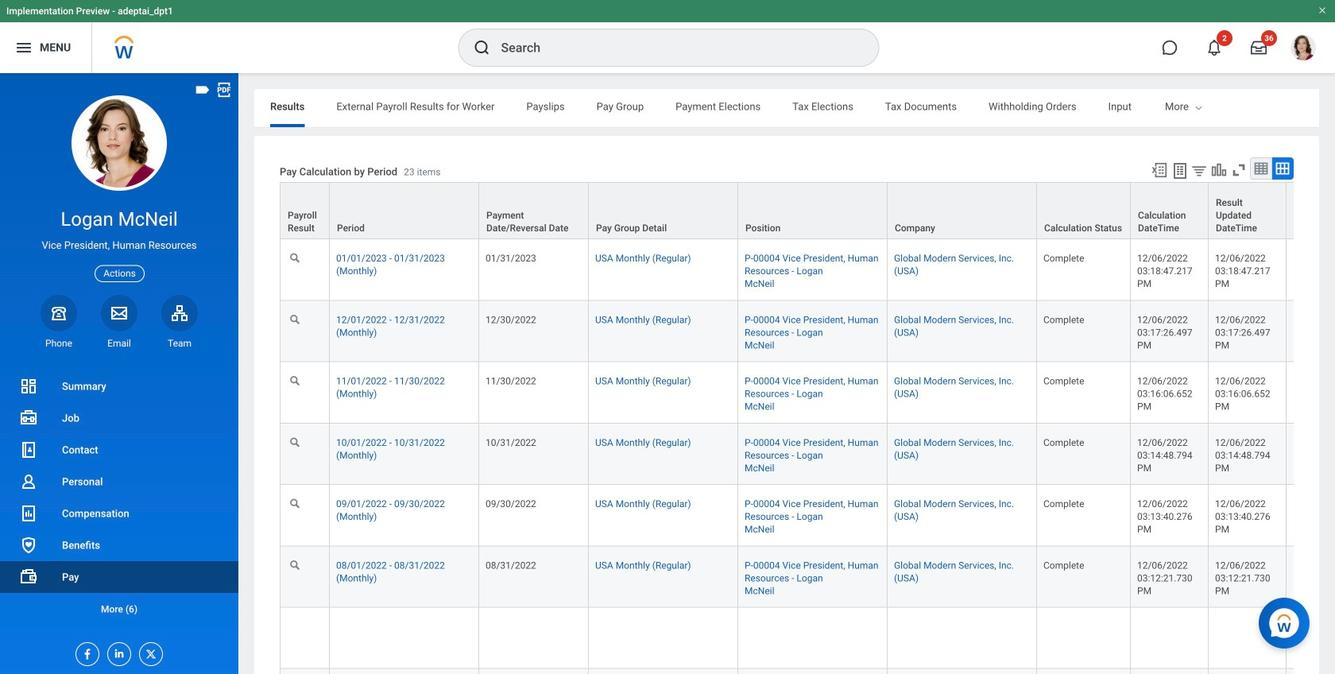 Task type: vqa. For each thing, say whether or not it's contained in the screenshot.
Benefits icon
yes



Task type: locate. For each thing, give the bounding box(es) containing it.
complete element for eighth row from the bottom
[[1044, 250, 1085, 264]]

complete element
[[1044, 250, 1085, 264], [1044, 311, 1085, 325], [1044, 373, 1085, 387], [1044, 434, 1085, 448], [1044, 495, 1085, 510], [1044, 557, 1085, 571]]

export to worksheets image
[[1171, 161, 1190, 180]]

mail image
[[110, 304, 129, 323]]

2 column header from the left
[[330, 182, 479, 240]]

2 complete element from the top
[[1044, 311, 1085, 325]]

5 row from the top
[[280, 424, 1336, 485]]

benefits image
[[19, 536, 38, 555]]

3 column header from the left
[[479, 182, 589, 240]]

5 complete element from the top
[[1044, 495, 1085, 510]]

column header
[[280, 182, 330, 240], [330, 182, 479, 240], [479, 182, 589, 240], [589, 182, 739, 240], [739, 182, 888, 240]]

compensation image
[[19, 504, 38, 523]]

pay image
[[19, 568, 38, 587]]

export to excel image
[[1151, 161, 1169, 179]]

banner
[[0, 0, 1336, 73]]

3 row from the top
[[280, 301, 1336, 362]]

close environment banner image
[[1318, 6, 1328, 15]]

x image
[[140, 643, 157, 661]]

1 row from the top
[[280, 182, 1336, 240]]

1 complete element from the top
[[1044, 250, 1085, 264]]

phone image
[[48, 304, 70, 323]]

toolbar
[[1144, 157, 1294, 182]]

9 row from the top
[[280, 669, 1336, 674]]

8 row from the top
[[280, 608, 1336, 669]]

6 complete element from the top
[[1044, 557, 1085, 571]]

4 complete element from the top
[[1044, 434, 1085, 448]]

3 complete element from the top
[[1044, 373, 1085, 387]]

1 column header from the left
[[280, 182, 330, 240]]

search image
[[473, 38, 492, 57]]

6 row from the top
[[280, 485, 1336, 546]]

list
[[0, 371, 239, 625]]

7 row from the top
[[280, 546, 1336, 608]]

facebook image
[[76, 643, 94, 661]]

tab list
[[254, 89, 1336, 127]]

complete element for 3rd row from the bottom
[[1044, 557, 1085, 571]]

navigation pane region
[[0, 73, 239, 674]]

cell
[[280, 608, 330, 669], [330, 608, 479, 669], [479, 608, 589, 669], [589, 608, 739, 669], [739, 608, 888, 669], [888, 608, 1038, 669], [1038, 608, 1131, 669], [1131, 608, 1209, 669], [1209, 608, 1287, 669], [1287, 608, 1336, 669], [280, 669, 330, 674], [330, 669, 479, 674], [479, 669, 589, 674], [589, 669, 739, 674], [739, 669, 888, 674], [888, 669, 1038, 674], [1038, 669, 1131, 674], [1131, 669, 1209, 674], [1209, 669, 1287, 674], [1287, 669, 1336, 674]]

row
[[280, 182, 1336, 240], [280, 239, 1336, 301], [280, 301, 1336, 362], [280, 362, 1336, 424], [280, 424, 1336, 485], [280, 485, 1336, 546], [280, 546, 1336, 608], [280, 608, 1336, 669], [280, 669, 1336, 674]]

inbox large image
[[1251, 40, 1267, 56]]

view printable version (pdf) image
[[215, 81, 233, 99]]

4 column header from the left
[[589, 182, 739, 240]]

profile logan mcneil image
[[1291, 35, 1317, 64]]

5 column header from the left
[[739, 182, 888, 240]]

tag image
[[194, 81, 211, 99]]

linkedin image
[[108, 643, 126, 660]]

fullscreen image
[[1231, 161, 1248, 179]]



Task type: describe. For each thing, give the bounding box(es) containing it.
phone logan mcneil element
[[41, 337, 77, 350]]

complete element for 7th row from the bottom
[[1044, 311, 1085, 325]]

select to filter grid data image
[[1191, 162, 1209, 179]]

expand table image
[[1275, 161, 1291, 177]]

justify image
[[14, 38, 33, 57]]

summary image
[[19, 377, 38, 396]]

table image
[[1254, 161, 1270, 177]]

complete element for sixth row from the bottom
[[1044, 373, 1085, 387]]

personal image
[[19, 472, 38, 491]]

complete element for sixth row from the top of the page
[[1044, 495, 1085, 510]]

notifications large image
[[1207, 40, 1223, 56]]

view team image
[[170, 304, 189, 323]]

4 row from the top
[[280, 362, 1336, 424]]

team logan mcneil element
[[161, 337, 198, 350]]

2 row from the top
[[280, 239, 1336, 301]]

complete element for 5th row from the bottom of the page
[[1044, 434, 1085, 448]]

Search Workday  search field
[[501, 30, 846, 65]]

email logan mcneil element
[[101, 337, 138, 350]]

job image
[[19, 409, 38, 428]]

contact image
[[19, 440, 38, 460]]



